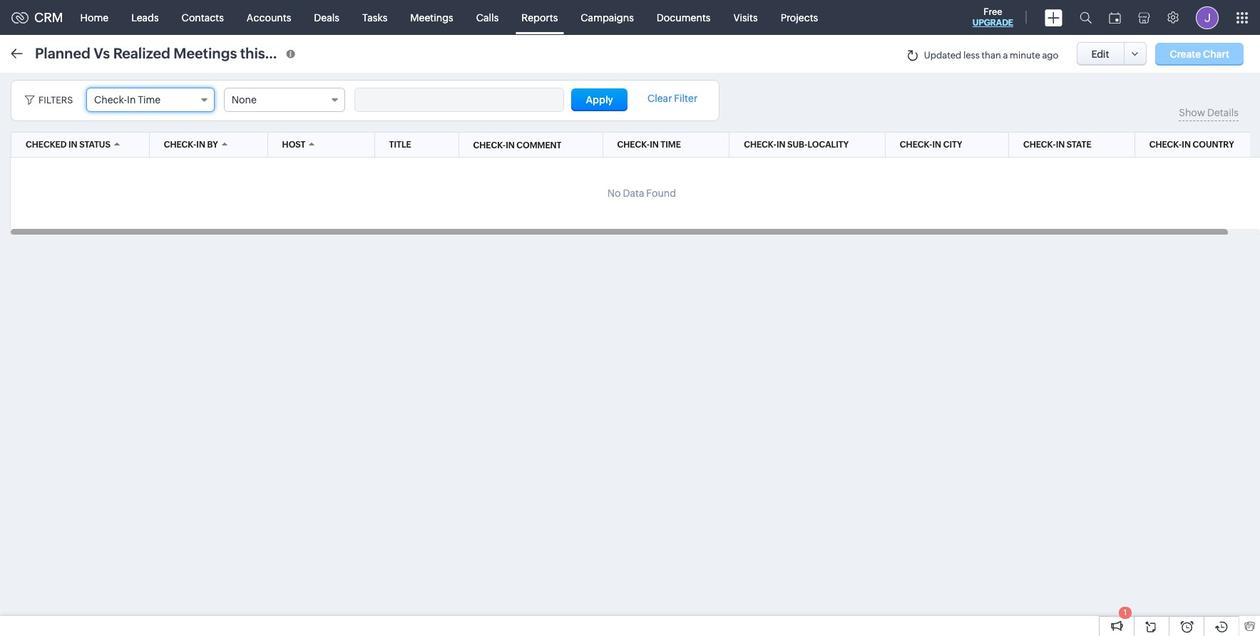 Task type: describe. For each thing, give the bounding box(es) containing it.
filter
[[674, 93, 698, 104]]

contacts link
[[170, 0, 235, 35]]

a
[[1003, 50, 1008, 61]]

projects
[[781, 12, 818, 23]]

realized
[[113, 45, 170, 61]]

check-in time inside check-in time field
[[94, 94, 161, 106]]

check- left city
[[900, 140, 933, 150]]

updated less than a minute ago
[[924, 50, 1059, 61]]

in left comment
[[506, 140, 515, 150]]

checked in status
[[26, 140, 110, 150]]

free upgrade
[[973, 6, 1014, 28]]

deals link
[[303, 0, 351, 35]]

apply button
[[572, 88, 628, 111]]

reports
[[522, 12, 558, 23]]

deals
[[314, 12, 340, 23]]

planned
[[35, 45, 91, 61]]

this
[[240, 45, 265, 61]]

contacts
[[182, 12, 224, 23]]

vs
[[94, 45, 110, 61]]

no
[[608, 188, 621, 199]]

in down "clear"
[[650, 140, 659, 150]]

visits
[[734, 12, 758, 23]]

check- inside field
[[94, 94, 127, 106]]

status
[[79, 140, 110, 150]]

projects link
[[770, 0, 830, 35]]

upgrade
[[973, 18, 1014, 28]]

accounts link
[[235, 0, 303, 35]]

in left status
[[69, 140, 77, 150]]

checked
[[26, 140, 67, 150]]

check- up data on the top
[[617, 140, 650, 150]]

crm
[[34, 10, 63, 25]]

country
[[1193, 140, 1235, 150]]

less
[[964, 50, 980, 61]]

create menu element
[[1037, 0, 1072, 35]]

tasks link
[[351, 0, 399, 35]]

month
[[268, 45, 313, 61]]

chart
[[1204, 48, 1230, 60]]

check- left state
[[1024, 140, 1056, 150]]

by
[[207, 140, 218, 150]]

meetings link
[[399, 0, 465, 35]]

reports link
[[510, 0, 569, 35]]

1
[[1124, 609, 1127, 617]]

check- left country
[[1150, 140, 1182, 150]]

search element
[[1072, 0, 1101, 35]]

free
[[984, 6, 1003, 17]]

1 vertical spatial time
[[661, 140, 681, 150]]

in left state
[[1056, 140, 1065, 150]]

check- left by
[[164, 140, 196, 150]]

documents link
[[646, 0, 722, 35]]

1 vertical spatial check-in time
[[617, 140, 681, 150]]

create
[[1170, 48, 1202, 60]]

calendar image
[[1109, 12, 1121, 23]]

check-in country
[[1150, 140, 1235, 150]]



Task type: locate. For each thing, give the bounding box(es) containing it.
create chart button
[[1156, 42, 1244, 65]]

data
[[623, 188, 644, 199]]

in left the sub- at the right top
[[777, 140, 786, 150]]

1 horizontal spatial time
[[661, 140, 681, 150]]

edit button
[[1077, 42, 1125, 66]]

calls link
[[465, 0, 510, 35]]

time
[[138, 94, 161, 106], [661, 140, 681, 150]]

1 horizontal spatial meetings
[[410, 12, 454, 23]]

check- left comment
[[473, 140, 506, 150]]

0 horizontal spatial check-in time
[[94, 94, 161, 106]]

ago
[[1043, 50, 1059, 61]]

0 vertical spatial time
[[138, 94, 161, 106]]

found
[[646, 188, 676, 199]]

in inside field
[[127, 94, 136, 106]]

campaigns link
[[569, 0, 646, 35]]

None field
[[224, 88, 345, 112]]

sub-
[[788, 140, 808, 150]]

0 horizontal spatial meetings
[[174, 45, 237, 61]]

profile image
[[1196, 6, 1219, 29]]

check- left the sub- at the right top
[[744, 140, 777, 150]]

1 horizontal spatial check-in time
[[617, 140, 681, 150]]

home link
[[69, 0, 120, 35]]

meetings
[[410, 12, 454, 23], [174, 45, 237, 61]]

time down clear filter
[[661, 140, 681, 150]]

check-in by
[[164, 140, 218, 150]]

check- up status
[[94, 94, 127, 106]]

check-in time down realized
[[94, 94, 161, 106]]

filters
[[39, 95, 73, 106]]

home
[[80, 12, 109, 23]]

check-in comment
[[473, 140, 562, 150]]

in left country
[[1182, 140, 1191, 150]]

0 vertical spatial meetings
[[410, 12, 454, 23]]

campaigns
[[581, 12, 634, 23]]

visits link
[[722, 0, 770, 35]]

crm link
[[11, 10, 63, 25]]

host
[[282, 140, 306, 150]]

0 horizontal spatial time
[[138, 94, 161, 106]]

state
[[1067, 140, 1092, 150]]

none
[[232, 94, 257, 106]]

than
[[982, 50, 1001, 61]]

apply
[[586, 94, 613, 106]]

locality
[[808, 140, 849, 150]]

meetings left calls at the top left of page
[[410, 12, 454, 23]]

edit
[[1092, 48, 1110, 60]]

1 vertical spatial meetings
[[174, 45, 237, 61]]

tasks
[[362, 12, 388, 23]]

title
[[389, 140, 411, 150]]

search image
[[1080, 11, 1092, 24]]

check-in state
[[1024, 140, 1092, 150]]

in
[[127, 94, 136, 106], [69, 140, 77, 150], [196, 140, 205, 150], [650, 140, 659, 150], [777, 140, 786, 150], [933, 140, 942, 150], [1056, 140, 1065, 150], [1182, 140, 1191, 150], [506, 140, 515, 150]]

0 vertical spatial check-in time
[[94, 94, 161, 106]]

clear filter
[[648, 93, 698, 104]]

no data found
[[608, 188, 676, 199]]

accounts
[[247, 12, 291, 23]]

leads
[[131, 12, 159, 23]]

time down realized
[[138, 94, 161, 106]]

logo image
[[11, 12, 29, 23]]

minute
[[1010, 50, 1041, 61]]

calls
[[476, 12, 499, 23]]

check-in city
[[900, 140, 963, 150]]

clear
[[648, 93, 672, 104]]

check-in sub-locality
[[744, 140, 849, 150]]

meetings down contacts link
[[174, 45, 237, 61]]

None text field
[[355, 88, 563, 111]]

documents
[[657, 12, 711, 23]]

comment
[[517, 140, 562, 150]]

check-in time
[[94, 94, 161, 106], [617, 140, 681, 150]]

updated
[[924, 50, 962, 61]]

city
[[944, 140, 963, 150]]

in left by
[[196, 140, 205, 150]]

in down realized
[[127, 94, 136, 106]]

create menu image
[[1045, 9, 1063, 26]]

create chart
[[1170, 48, 1230, 60]]

profile element
[[1188, 0, 1228, 35]]

planned vs realized meetings this month
[[35, 45, 313, 61]]

check-
[[94, 94, 127, 106], [164, 140, 196, 150], [617, 140, 650, 150], [744, 140, 777, 150], [900, 140, 933, 150], [1024, 140, 1056, 150], [1150, 140, 1182, 150], [473, 140, 506, 150]]

leads link
[[120, 0, 170, 35]]

in left city
[[933, 140, 942, 150]]

time inside field
[[138, 94, 161, 106]]

check-in time down "clear"
[[617, 140, 681, 150]]

Check-In Time field
[[86, 88, 215, 112]]



Task type: vqa. For each thing, say whether or not it's contained in the screenshot.
New
no



